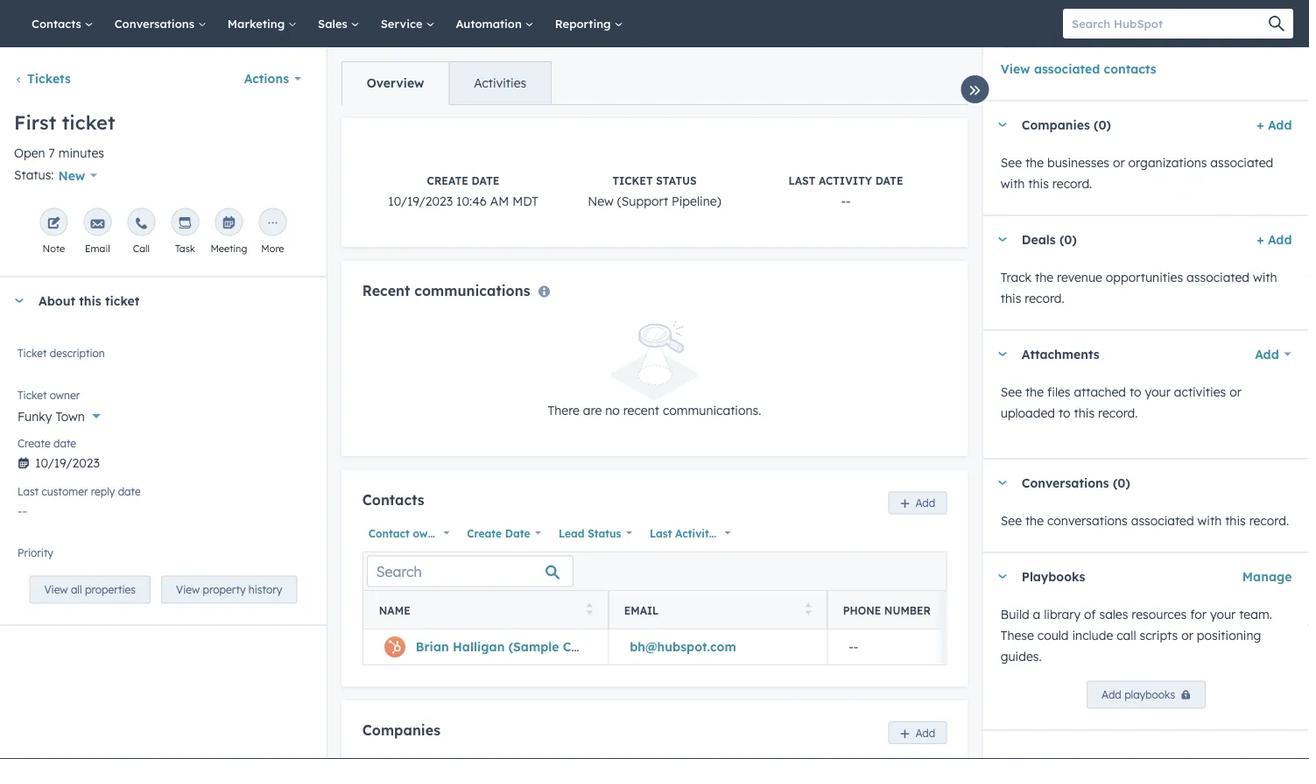 Task type: vqa. For each thing, say whether or not it's contained in the screenshot.


Task type: locate. For each thing, give the bounding box(es) containing it.
create inside create date 10/19/2023 10:46 am mdt
[[427, 174, 469, 187]]

phone
[[844, 604, 882, 617]]

press to sort. image up contact)
[[586, 603, 593, 615]]

with up deals
[[1001, 176, 1025, 191]]

0 horizontal spatial to
[[1059, 406, 1071, 421]]

press to sort. image
[[586, 603, 593, 615], [805, 603, 812, 615]]

0 vertical spatial caret image
[[997, 123, 1008, 127]]

0 vertical spatial with
[[1001, 176, 1025, 191]]

0 vertical spatial caret image
[[14, 299, 25, 303]]

service
[[381, 16, 426, 31]]

(0) up businesses
[[1094, 118, 1111, 133]]

(0) for companies (0)
[[1094, 118, 1111, 133]]

new inside 'ticket status new (support pipeline)'
[[588, 194, 614, 209]]

with down conversations (0) 'dropdown button'
[[1198, 513, 1222, 529]]

1 horizontal spatial conversations
[[1022, 476, 1109, 491]]

this right about
[[79, 293, 101, 308]]

overview
[[367, 75, 424, 91]]

caret image inside deals (0) dropdown button
[[997, 238, 1008, 242]]

new button
[[54, 164, 109, 187]]

contacts up contact
[[363, 492, 425, 509]]

0 horizontal spatial last
[[18, 485, 39, 498]]

the right track
[[1035, 270, 1054, 285]]

associated right 'opportunities'
[[1187, 270, 1250, 285]]

0 horizontal spatial press to sort. image
[[586, 603, 593, 615]]

could
[[1038, 628, 1069, 644]]

activities
[[474, 75, 527, 91]]

town
[[56, 409, 85, 424]]

of
[[1084, 607, 1096, 622]]

ticket up the minutes
[[62, 110, 115, 134]]

1 horizontal spatial your
[[1210, 607, 1236, 622]]

actions button
[[233, 61, 313, 96]]

note image
[[47, 217, 61, 231]]

1 vertical spatial or
[[1230, 385, 1242, 400]]

0 vertical spatial +
[[1257, 117, 1264, 133]]

files
[[1047, 385, 1071, 400]]

automation link
[[445, 0, 545, 47]]

lead status
[[559, 527, 622, 540]]

owner inside popup button
[[413, 527, 445, 540]]

view left property
[[176, 583, 200, 597]]

2 horizontal spatial (0)
[[1113, 476, 1130, 491]]

see inside see the files attached to your activities or uploaded to this record.
[[1001, 385, 1022, 400]]

see up playbooks
[[1001, 513, 1022, 529]]

caret image left deals
[[997, 238, 1008, 242]]

1 horizontal spatial email
[[624, 604, 659, 617]]

caret image inside playbooks dropdown button
[[997, 575, 1008, 580]]

contacts up tickets
[[32, 16, 85, 31]]

1 vertical spatial caret image
[[997, 481, 1008, 486]]

0 horizontal spatial view
[[44, 583, 68, 597]]

2 vertical spatial see
[[1001, 513, 1022, 529]]

1 horizontal spatial new
[[588, 194, 614, 209]]

this up manage
[[1225, 513, 1246, 529]]

the up uploaded
[[1025, 385, 1044, 400]]

view all properties link
[[29, 576, 151, 604]]

2 + add from the top
[[1257, 232, 1292, 248]]

1 horizontal spatial companies
[[1022, 118, 1090, 133]]

these
[[1001, 628, 1034, 644]]

1 vertical spatial to
[[1059, 406, 1071, 421]]

1 vertical spatial new
[[588, 194, 614, 209]]

this inside see the files attached to your activities or uploaded to this record.
[[1074, 406, 1095, 421]]

owner up town
[[50, 389, 80, 402]]

(0) inside 'dropdown button'
[[1113, 476, 1130, 491]]

2 + from the top
[[1257, 232, 1264, 248]]

option
[[74, 553, 111, 568]]

(0) for conversations (0)
[[1113, 476, 1130, 491]]

caret image left attachments
[[997, 353, 1008, 357]]

your
[[1145, 385, 1171, 400], [1210, 607, 1236, 622]]

2 add button from the top
[[889, 722, 947, 745]]

owner
[[50, 389, 80, 402], [413, 527, 445, 540]]

actions
[[244, 71, 289, 86]]

1 horizontal spatial to
[[1130, 385, 1142, 400]]

0 vertical spatial add button
[[889, 492, 947, 515]]

(0) inside dropdown button
[[1094, 118, 1111, 133]]

date right reply
[[118, 485, 141, 498]]

0 horizontal spatial owner
[[50, 389, 80, 402]]

create inside popup button
[[467, 527, 502, 540]]

1 vertical spatial conversations
[[1022, 476, 1109, 491]]

0 vertical spatial owner
[[50, 389, 80, 402]]

brian halligan (sample contact)
[[416, 640, 616, 655]]

2 see from the top
[[1001, 385, 1022, 400]]

0 vertical spatial to
[[1130, 385, 1142, 400]]

2 horizontal spatial with
[[1253, 270, 1278, 285]]

create
[[427, 174, 469, 187], [18, 437, 51, 450], [467, 527, 502, 540]]

1 vertical spatial add button
[[889, 722, 947, 745]]

create down funky
[[18, 437, 51, 450]]

0 vertical spatial (0)
[[1094, 118, 1111, 133]]

include
[[1072, 628, 1113, 644]]

add button for contacts
[[889, 492, 947, 515]]

0 vertical spatial + add button
[[1257, 115, 1292, 136]]

build
[[1001, 607, 1030, 622]]

0 horizontal spatial conversations
[[115, 16, 198, 31]]

1 vertical spatial + add button
[[1257, 230, 1292, 251]]

with up add popup button
[[1253, 270, 1278, 285]]

view up the companies (0)
[[1001, 61, 1030, 77]]

see inside see the businesses or organizations associated with this record.
[[1001, 155, 1022, 170]]

funky town button
[[18, 399, 309, 428]]

+ add
[[1257, 117, 1292, 133], [1257, 232, 1292, 248]]

email down email image
[[85, 242, 110, 254]]

caret image inside conversations (0) 'dropdown button'
[[997, 481, 1008, 486]]

1 vertical spatial with
[[1253, 270, 1278, 285]]

2 horizontal spatial view
[[1001, 61, 1030, 77]]

view associated contacts link
[[1001, 59, 1157, 80]]

1 vertical spatial (0)
[[1060, 232, 1077, 248]]

1 horizontal spatial with
[[1198, 513, 1222, 529]]

ticket up funky
[[18, 389, 47, 402]]

1 vertical spatial see
[[1001, 385, 1022, 400]]

record. down businesses
[[1053, 176, 1092, 191]]

recent
[[363, 282, 410, 300]]

2 press to sort. element from the left
[[805, 603, 812, 618]]

status
[[656, 174, 697, 187]]

companies for companies (0)
[[1022, 118, 1090, 133]]

with inside track the revenue opportunities associated with this record.
[[1253, 270, 1278, 285]]

or down companies (0) dropdown button
[[1113, 155, 1125, 170]]

build a library of sales resources for your team. these could include call scripts or positioning guides.
[[1001, 607, 1272, 665]]

1 press to sort. image from the left
[[586, 603, 593, 615]]

companies inside companies (0) dropdown button
[[1022, 118, 1090, 133]]

the left conversations
[[1025, 513, 1044, 529]]

0 horizontal spatial with
[[1001, 176, 1025, 191]]

press to sort. element up contact)
[[586, 603, 593, 618]]

associated inside track the revenue opportunities associated with this record.
[[1187, 270, 1250, 285]]

ticket inside dropdown button
[[105, 293, 140, 308]]

0 horizontal spatial press to sort. element
[[586, 603, 593, 618]]

or down 'for'
[[1182, 628, 1194, 644]]

2 caret image from the top
[[997, 238, 1008, 242]]

caret image
[[14, 299, 25, 303], [997, 481, 1008, 486], [997, 575, 1008, 580]]

or inside see the files attached to your activities or uploaded to this record.
[[1230, 385, 1242, 400]]

1 vertical spatial owner
[[413, 527, 445, 540]]

library
[[1044, 607, 1081, 622]]

the for revenue
[[1035, 270, 1054, 285]]

record. down track
[[1025, 291, 1065, 306]]

date inside create date 10/19/2023 10:46 am mdt
[[472, 174, 500, 187]]

2 vertical spatial caret image
[[997, 575, 1008, 580]]

3 caret image from the top
[[997, 353, 1008, 357]]

view
[[1001, 61, 1030, 77], [44, 583, 68, 597], [176, 583, 200, 597]]

caret image inside attachments dropdown button
[[997, 353, 1008, 357]]

associated down conversations (0) 'dropdown button'
[[1131, 513, 1194, 529]]

your up positioning
[[1210, 607, 1236, 622]]

record. inside see the businesses or organizations associated with this record.
[[1053, 176, 1092, 191]]

1 horizontal spatial date
[[719, 527, 744, 540]]

companies
[[1022, 118, 1090, 133], [363, 722, 441, 739]]

1 vertical spatial + add
[[1257, 232, 1292, 248]]

call
[[133, 242, 150, 254]]

0 horizontal spatial (0)
[[1060, 232, 1077, 248]]

0 vertical spatial your
[[1145, 385, 1171, 400]]

open 7 minutes
[[14, 145, 104, 161]]

date right activity
[[719, 527, 744, 540]]

ticket down call
[[105, 293, 140, 308]]

2 vertical spatial or
[[1182, 628, 1194, 644]]

ticket
[[62, 110, 115, 134], [105, 293, 140, 308]]

1 caret image from the top
[[997, 123, 1008, 127]]

(sample
[[509, 640, 559, 655]]

1 vertical spatial ticket
[[105, 293, 140, 308]]

funky
[[18, 409, 52, 424]]

1 + add from the top
[[1257, 117, 1292, 133]]

associated up the companies (0)
[[1034, 61, 1100, 77]]

0 vertical spatial or
[[1113, 155, 1125, 170]]

email up bh@hubspot.com link
[[624, 604, 659, 617]]

email
[[85, 242, 110, 254], [624, 604, 659, 617]]

1 horizontal spatial owner
[[413, 527, 445, 540]]

1 vertical spatial email
[[624, 604, 659, 617]]

2 press to sort. image from the left
[[805, 603, 812, 615]]

1 vertical spatial last
[[18, 485, 39, 498]]

this down businesses
[[1028, 176, 1049, 191]]

2 horizontal spatial or
[[1230, 385, 1242, 400]]

view all properties
[[44, 583, 136, 597]]

this
[[1028, 176, 1049, 191], [1001, 291, 1021, 306], [79, 293, 101, 308], [1074, 406, 1095, 421], [1225, 513, 1246, 529]]

caret image for about
[[14, 299, 25, 303]]

0 vertical spatial last
[[789, 174, 816, 187]]

2 vertical spatial with
[[1198, 513, 1222, 529]]

press to sort. element left phone
[[805, 603, 812, 618]]

0 vertical spatial conversations
[[115, 16, 198, 31]]

1 horizontal spatial view
[[176, 583, 200, 597]]

3 see from the top
[[1001, 513, 1022, 529]]

date right activity
[[876, 174, 904, 187]]

search image
[[1270, 16, 1285, 32]]

0 horizontal spatial companies
[[363, 722, 441, 739]]

record. inside track the revenue opportunities associated with this record.
[[1025, 291, 1065, 306]]

0 vertical spatial ticket
[[62, 110, 115, 134]]

(0) right deals
[[1060, 232, 1077, 248]]

view property history
[[176, 583, 282, 597]]

press to sort. image left phone
[[805, 603, 812, 615]]

create date
[[467, 527, 530, 540]]

1 horizontal spatial or
[[1182, 628, 1194, 644]]

see down the companies (0)
[[1001, 155, 1022, 170]]

0 horizontal spatial new
[[58, 168, 85, 183]]

marketing
[[228, 16, 288, 31]]

the inside track the revenue opportunities associated with this record.
[[1035, 270, 1054, 285]]

there are no recent communications.
[[548, 403, 762, 418]]

2 vertical spatial create
[[467, 527, 502, 540]]

(0) up see the conversations associated with this record.
[[1113, 476, 1130, 491]]

select an option
[[18, 553, 111, 568]]

2 vertical spatial ticket
[[18, 389, 47, 402]]

or
[[1113, 155, 1125, 170], [1230, 385, 1242, 400], [1182, 628, 1194, 644]]

create up search search box
[[467, 527, 502, 540]]

caret image for conversations
[[997, 481, 1008, 486]]

caret image left about
[[14, 299, 25, 303]]

1 add button from the top
[[889, 492, 947, 515]]

last inside last activity date --
[[789, 174, 816, 187]]

0 vertical spatial contacts
[[32, 16, 85, 31]]

menu
[[942, 0, 1289, 7]]

view left all on the bottom of page
[[44, 583, 68, 597]]

0 horizontal spatial date
[[505, 527, 530, 540]]

playbooks button
[[983, 554, 1236, 601]]

0 vertical spatial create
[[427, 174, 469, 187]]

create for create date
[[467, 527, 502, 540]]

contacts
[[32, 16, 85, 31], [363, 492, 425, 509]]

ticket
[[613, 174, 653, 187], [18, 347, 47, 360], [18, 389, 47, 402]]

to
[[1130, 385, 1142, 400], [1059, 406, 1071, 421]]

reporting link
[[545, 0, 634, 47]]

ticket inside 'ticket status new (support pipeline)'
[[613, 174, 653, 187]]

2 vertical spatial last
[[650, 527, 672, 540]]

press to sort. element
[[586, 603, 593, 618], [805, 603, 812, 618]]

0 vertical spatial + add
[[1257, 117, 1292, 133]]

1 horizontal spatial (0)
[[1094, 118, 1111, 133]]

the inside see the files attached to your activities or uploaded to this record.
[[1025, 385, 1044, 400]]

2 vertical spatial caret image
[[997, 353, 1008, 357]]

0 vertical spatial new
[[58, 168, 85, 183]]

Search HubSpot search field
[[1064, 9, 1278, 39]]

task
[[175, 242, 195, 254]]

1 + from the top
[[1257, 117, 1264, 133]]

add
[[1268, 117, 1292, 133], [1268, 232, 1292, 248], [1255, 347, 1279, 362], [916, 497, 936, 510], [1102, 689, 1122, 702], [916, 727, 936, 740]]

new inside popup button
[[58, 168, 85, 183]]

new
[[58, 168, 85, 183], [588, 194, 614, 209]]

caret image inside 'about this ticket' dropdown button
[[14, 299, 25, 303]]

0 vertical spatial email
[[85, 242, 110, 254]]

1 vertical spatial your
[[1210, 607, 1236, 622]]

the for businesses
[[1025, 155, 1044, 170]]

last inside last activity date popup button
[[650, 527, 672, 540]]

bh@hubspot.com
[[630, 640, 737, 655]]

1 vertical spatial companies
[[363, 722, 441, 739]]

first
[[14, 110, 56, 134]]

new down the minutes
[[58, 168, 85, 183]]

Create date text field
[[18, 447, 309, 475]]

1 vertical spatial contacts
[[363, 492, 425, 509]]

conversations link
[[104, 0, 217, 47]]

to right attached
[[1130, 385, 1142, 400]]

1 press to sort. element from the left
[[586, 603, 593, 618]]

date up 10:46 on the top of page
[[472, 174, 500, 187]]

owner for contact owner
[[413, 527, 445, 540]]

resources
[[1132, 607, 1187, 622]]

1 + add button from the top
[[1257, 115, 1292, 136]]

caret image inside companies (0) dropdown button
[[997, 123, 1008, 127]]

(0) inside dropdown button
[[1060, 232, 1077, 248]]

caret image
[[997, 123, 1008, 127], [997, 238, 1008, 242], [997, 353, 1008, 357]]

your left activities
[[1145, 385, 1171, 400]]

service link
[[370, 0, 445, 47]]

0 vertical spatial companies
[[1022, 118, 1090, 133]]

caret image left conversations (0)
[[997, 481, 1008, 486]]

call image
[[134, 217, 148, 231]]

the inside see the businesses or organizations associated with this record.
[[1025, 155, 1044, 170]]

see up uploaded
[[1001, 385, 1022, 400]]

navigation
[[341, 61, 552, 105]]

about
[[39, 293, 75, 308]]

1 horizontal spatial press to sort. image
[[805, 603, 812, 615]]

1 vertical spatial ticket
[[18, 347, 47, 360]]

1 horizontal spatial last
[[650, 527, 672, 540]]

record.
[[1053, 176, 1092, 191], [1025, 291, 1065, 306], [1098, 406, 1138, 421], [1250, 513, 1289, 529]]

recent
[[624, 403, 660, 418]]

create up 10:46 on the top of page
[[427, 174, 469, 187]]

the left businesses
[[1025, 155, 1044, 170]]

reporting
[[555, 16, 615, 31]]

meeting image
[[222, 217, 236, 231]]

1 horizontal spatial press to sort. element
[[805, 603, 812, 618]]

2 date from the left
[[719, 527, 744, 540]]

conversations inside 'dropdown button'
[[1022, 476, 1109, 491]]

0 horizontal spatial your
[[1145, 385, 1171, 400]]

ticket owner
[[18, 389, 80, 402]]

2 + add button from the top
[[1257, 230, 1292, 251]]

1 vertical spatial create
[[18, 437, 51, 450]]

1 vertical spatial caret image
[[997, 238, 1008, 242]]

0 vertical spatial ticket
[[613, 174, 653, 187]]

0 vertical spatial see
[[1001, 155, 1022, 170]]

record. down attached
[[1098, 406, 1138, 421]]

date left lead
[[505, 527, 530, 540]]

add button
[[1244, 337, 1292, 372]]

last activity date button
[[644, 522, 744, 545]]

ticket left description at top
[[18, 347, 47, 360]]

owner for ticket owner
[[50, 389, 80, 402]]

0 horizontal spatial or
[[1113, 155, 1125, 170]]

activities
[[1174, 385, 1226, 400]]

see for see the conversations associated with this record.
[[1001, 513, 1022, 529]]

2 horizontal spatial last
[[789, 174, 816, 187]]

contacts link
[[21, 0, 104, 47]]

to down files
[[1059, 406, 1071, 421]]

marketing link
[[217, 0, 308, 47]]

1 see from the top
[[1001, 155, 1022, 170]]

new left '(support'
[[588, 194, 614, 209]]

caret image left the companies (0)
[[997, 123, 1008, 127]]

2 vertical spatial (0)
[[1113, 476, 1130, 491]]

deals (0)
[[1022, 232, 1077, 248]]

this down track
[[1001, 291, 1021, 306]]

1 vertical spatial +
[[1257, 232, 1264, 248]]

ticket up '(support'
[[613, 174, 653, 187]]

this down attached
[[1074, 406, 1095, 421]]

caret image up build
[[997, 575, 1008, 580]]

navigation containing overview
[[341, 61, 552, 105]]

associated right organizations
[[1211, 155, 1274, 170]]

or right activities
[[1230, 385, 1242, 400]]

+ for with
[[1257, 232, 1264, 248]]

with inside see the businesses or organizations associated with this record.
[[1001, 176, 1025, 191]]

owner right contact
[[413, 527, 445, 540]]

select
[[18, 553, 52, 568]]

record. up manage
[[1250, 513, 1289, 529]]

+ add button for track the revenue opportunities associated with this record.
[[1257, 230, 1292, 251]]



Task type: describe. For each thing, give the bounding box(es) containing it.
activities link
[[449, 62, 551, 104]]

call
[[1117, 628, 1136, 644]]

about this ticket button
[[0, 277, 309, 324]]

first ticket
[[14, 110, 115, 134]]

attachments button
[[983, 331, 1237, 378]]

are
[[583, 403, 602, 418]]

scripts
[[1140, 628, 1178, 644]]

caret image for deals
[[997, 238, 1008, 242]]

create for create date 10/19/2023 10:46 am mdt
[[427, 174, 469, 187]]

last for -
[[789, 174, 816, 187]]

create date
[[18, 437, 76, 450]]

view for view all properties
[[44, 583, 68, 597]]

+ add button for see the businesses or organizations associated with this record.
[[1257, 115, 1292, 136]]

view for view associated contacts
[[1001, 61, 1030, 77]]

Ticket description text field
[[18, 344, 309, 379]]

this inside dropdown button
[[79, 293, 101, 308]]

add inside popup button
[[1255, 347, 1279, 362]]

more image
[[266, 217, 280, 231]]

0 horizontal spatial email
[[85, 242, 110, 254]]

lead
[[559, 527, 585, 540]]

history
[[249, 583, 282, 597]]

the for files
[[1025, 385, 1044, 400]]

caret image for companies
[[997, 123, 1008, 127]]

guides.
[[1001, 649, 1042, 665]]

mdt
[[513, 194, 539, 209]]

for
[[1190, 607, 1207, 622]]

halligan
[[453, 640, 505, 655]]

this inside see the businesses or organizations associated with this record.
[[1028, 176, 1049, 191]]

there
[[548, 403, 580, 418]]

date inside last activity date --
[[876, 174, 904, 187]]

ticket for ticket status new (support pipeline)
[[613, 174, 653, 187]]

automation
[[456, 16, 525, 31]]

status:
[[14, 167, 54, 183]]

conversations for conversations
[[115, 16, 198, 31]]

view associated contacts
[[1001, 61, 1157, 77]]

about this ticket
[[39, 293, 140, 308]]

overview link
[[342, 62, 449, 104]]

activity
[[676, 527, 716, 540]]

--
[[849, 640, 859, 655]]

press to sort. element for name
[[586, 603, 593, 618]]

last activity date
[[650, 527, 744, 540]]

tickets link
[[14, 71, 71, 86]]

companies for companies
[[363, 722, 441, 739]]

property
[[203, 583, 246, 597]]

contact owner button
[[363, 522, 454, 545]]

conversations
[[1047, 513, 1128, 529]]

priority
[[18, 547, 53, 560]]

associated inside view associated contacts link
[[1034, 61, 1100, 77]]

press to sort. image for name
[[586, 603, 593, 615]]

ticket for ticket description
[[18, 347, 47, 360]]

contact
[[369, 527, 410, 540]]

businesses
[[1047, 155, 1110, 170]]

communications.
[[663, 403, 762, 418]]

this inside track the revenue opportunities associated with this record.
[[1001, 291, 1021, 306]]

contacts
[[1104, 61, 1157, 77]]

add playbooks
[[1102, 689, 1176, 702]]

10/19/2023
[[388, 194, 453, 209]]

track the revenue opportunities associated with this record.
[[1001, 270, 1278, 306]]

opportunities
[[1106, 270, 1183, 285]]

manage
[[1243, 569, 1292, 585]]

deals (0) button
[[983, 216, 1250, 264]]

conversations (0)
[[1022, 476, 1130, 491]]

record. inside see the files attached to your activities or uploaded to this record.
[[1098, 406, 1138, 421]]

all
[[71, 583, 82, 597]]

press to sort. image for email
[[805, 603, 812, 615]]

brian halligan (sample contact) link
[[416, 640, 616, 655]]

positioning
[[1197, 628, 1261, 644]]

(0) for deals (0)
[[1060, 232, 1077, 248]]

see the files attached to your activities or uploaded to this record.
[[1001, 385, 1242, 421]]

task image
[[178, 217, 192, 231]]

create date button
[[461, 522, 546, 545]]

sales link
[[308, 0, 370, 47]]

view property history link
[[161, 576, 297, 604]]

communications
[[415, 282, 531, 300]]

conversations for conversations (0)
[[1022, 476, 1109, 491]]

contact owner
[[369, 527, 445, 540]]

associated inside see the businesses or organizations associated with this record.
[[1211, 155, 1274, 170]]

reply
[[91, 485, 115, 498]]

last customer reply date
[[18, 485, 141, 498]]

or inside build a library of sales resources for your team. these could include call scripts or positioning guides.
[[1182, 628, 1194, 644]]

brian
[[416, 640, 449, 655]]

status
[[588, 527, 622, 540]]

revenue
[[1057, 270, 1103, 285]]

last for date
[[18, 485, 39, 498]]

date down town
[[53, 437, 76, 450]]

open
[[14, 145, 45, 161]]

(support
[[618, 194, 669, 209]]

note
[[43, 242, 65, 254]]

view for view property history
[[176, 583, 200, 597]]

organizations
[[1129, 155, 1207, 170]]

phone number
[[844, 604, 931, 617]]

Last customer reply date text field
[[18, 495, 309, 523]]

press to sort. element for email
[[805, 603, 812, 618]]

+ for associated
[[1257, 117, 1264, 133]]

1 date from the left
[[505, 527, 530, 540]]

see for see the files attached to your activities or uploaded to this record.
[[1001, 385, 1022, 400]]

uploaded
[[1001, 406, 1055, 421]]

activity
[[819, 174, 873, 187]]

0 horizontal spatial contacts
[[32, 16, 85, 31]]

a
[[1033, 607, 1041, 622]]

add button for companies
[[889, 722, 947, 745]]

your inside build a library of sales resources for your team. these could include call scripts or positioning guides.
[[1210, 607, 1236, 622]]

email image
[[91, 217, 105, 231]]

10:46
[[456, 194, 487, 209]]

recent communications
[[363, 282, 531, 300]]

contact)
[[563, 640, 616, 655]]

track
[[1001, 270, 1032, 285]]

Search search field
[[367, 556, 574, 587]]

+ add for associated
[[1257, 117, 1292, 133]]

or inside see the businesses or organizations associated with this record.
[[1113, 155, 1125, 170]]

+ add for with
[[1257, 232, 1292, 248]]

ticket status new (support pipeline)
[[588, 174, 722, 209]]

customer
[[42, 485, 88, 498]]

see the conversations associated with this record.
[[1001, 513, 1289, 529]]

1 horizontal spatial contacts
[[363, 492, 425, 509]]

select an option button
[[18, 544, 309, 572]]

ticket for ticket owner
[[18, 389, 47, 402]]

team.
[[1239, 607, 1272, 622]]

see for see the businesses or organizations associated with this record.
[[1001, 155, 1022, 170]]

create for create date
[[18, 437, 51, 450]]

your inside see the files attached to your activities or uploaded to this record.
[[1145, 385, 1171, 400]]

search button
[[1261, 9, 1294, 39]]

properties
[[85, 583, 136, 597]]

attachments
[[1022, 347, 1100, 363]]

add playbooks button
[[1087, 682, 1206, 710]]

see the businesses or organizations associated with this record.
[[1001, 155, 1274, 191]]

the for conversations
[[1025, 513, 1044, 529]]

sales
[[318, 16, 351, 31]]

bh@hubspot.com link
[[630, 640, 737, 655]]



